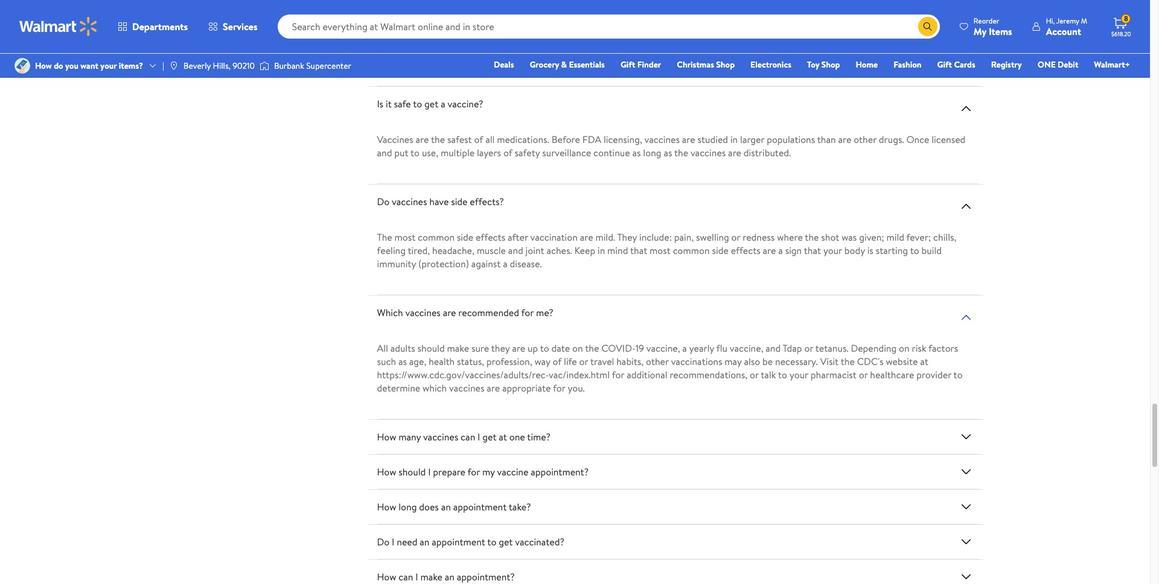 Task type: locate. For each thing, give the bounding box(es) containing it.
1 shop from the left
[[717, 59, 735, 71]]

gift inside the gift finder link
[[621, 59, 636, 71]]

is
[[868, 244, 874, 257]]

christmas shop link
[[672, 58, 741, 71]]

0 vertical spatial and
[[377, 146, 392, 160]]

2 vertical spatial an
[[445, 571, 455, 584]]

19
[[636, 342, 645, 355]]

1 vertical spatial an
[[420, 536, 430, 549]]

the left shot
[[806, 231, 819, 244]]

2 do from the top
[[377, 536, 390, 549]]

0 vertical spatial in
[[731, 133, 738, 146]]

side left 'muscle'
[[457, 231, 474, 244]]

1 horizontal spatial get
[[483, 431, 497, 444]]

to left vaccinated?
[[488, 536, 497, 549]]

2 horizontal spatial of
[[553, 355, 562, 369]]

your right want
[[101, 60, 117, 72]]

do vaccines have side effects?
[[377, 195, 504, 208]]

factors
[[929, 342, 959, 355]]

in left larger
[[731, 133, 738, 146]]

how do you want your items?
[[35, 60, 143, 72]]

which vaccines are recommended for me? image
[[960, 311, 974, 325]]

0 vertical spatial by
[[516, 13, 526, 26]]

of inside all adults should make sure they are up to date on the covid-19 vaccine, a yearly flu vaccine, and tdap or tetanus. depending on risk factors such as age, health status, profession, way of life or travel habits, other vaccinations may also be necessary. visit the cdc's website at https://www.cdc.gov/vaccines/adults/rec-vac/index.html for additional recommendations, or talk to your pharmacist or healthcare provider to determine which vaccines are appropriate for you.
[[553, 355, 562, 369]]

vaccines right are
[[395, 13, 430, 26]]

effects right "swelling"
[[731, 244, 761, 257]]

covered left no
[[472, 48, 506, 62]]

debit
[[1058, 59, 1079, 71]]

make down do i need an appointment to get vaccinated? at bottom left
[[421, 571, 443, 584]]

registry
[[992, 59, 1023, 71]]

shop right christmas
[[717, 59, 735, 71]]

1 horizontal spatial and
[[509, 244, 524, 257]]

up
[[528, 342, 538, 355]]

in
[[731, 133, 738, 146], [598, 244, 605, 257]]

0 horizontal spatial get
[[425, 97, 439, 111]]

vaccine, right 'flu' at the right bottom of the page
[[730, 342, 764, 355]]

can down need at bottom left
[[399, 571, 413, 584]]

0 horizontal spatial shop
[[717, 59, 735, 71]]

0 horizontal spatial other
[[646, 355, 669, 369]]

0 vertical spatial make
[[447, 342, 469, 355]]

0 horizontal spatial can
[[399, 571, 413, 584]]

fashion
[[894, 59, 922, 71]]

0 horizontal spatial in
[[598, 244, 605, 257]]

|
[[163, 60, 164, 72]]

most
[[395, 48, 416, 62], [564, 48, 585, 62], [395, 231, 416, 244], [650, 244, 671, 257]]

2 gift from the left
[[938, 59, 953, 71]]

deals
[[494, 59, 514, 71]]

an right need at bottom left
[[420, 536, 430, 549]]

recommendations,
[[670, 369, 748, 382]]

to inside "vaccines are the safest of all medications. before fda licensing, vaccines are studied in larger populations than are other drugs. once licensed and put to use, multiple layers of safety surveillance continue as long as the vaccines are distributed."
[[411, 146, 420, 160]]

in left the mind
[[598, 244, 605, 257]]

i down need at bottom left
[[416, 571, 418, 584]]

time?
[[528, 431, 551, 444]]

0 horizontal spatial common
[[418, 231, 455, 244]]

(protection)
[[419, 257, 469, 271]]

or right life
[[580, 355, 589, 369]]

to left build at top
[[911, 244, 920, 257]]

1 horizontal spatial that
[[805, 244, 822, 257]]

0 horizontal spatial vaccine,
[[647, 342, 681, 355]]

do up the at the top of page
[[377, 195, 390, 208]]

1 on from the left
[[573, 342, 583, 355]]

by left insurance? at the top left of the page
[[516, 13, 526, 26]]

how for how should i prepare for my vaccine appointment?
[[377, 466, 397, 479]]

appointment? down time?
[[531, 466, 589, 479]]

safety
[[515, 146, 540, 160]]

your left "body"
[[824, 244, 843, 257]]

do vaccines have side effects? image
[[960, 199, 974, 214]]

0 horizontal spatial long
[[399, 501, 417, 514]]

0 horizontal spatial  image
[[14, 58, 30, 74]]

1 horizontal spatial long
[[644, 146, 662, 160]]

and left joint
[[509, 244, 524, 257]]

shop
[[717, 59, 735, 71], [822, 59, 841, 71]]

1 horizontal spatial on
[[900, 342, 910, 355]]

account
[[1047, 24, 1082, 38]]

other left drugs.
[[854, 133, 877, 146]]

make left sure
[[447, 342, 469, 355]]

do for do i need an appointment to get vaccinated?
[[377, 536, 390, 549]]

1 horizontal spatial your
[[790, 369, 809, 382]]

an for does
[[441, 501, 451, 514]]

shot
[[822, 231, 840, 244]]

or left the redness
[[732, 231, 741, 244]]

1 horizontal spatial shop
[[822, 59, 841, 71]]

1 horizontal spatial other
[[854, 133, 877, 146]]

a left yearly at the right bottom of page
[[683, 342, 687, 355]]

do left need at bottom left
[[377, 536, 390, 549]]

1 horizontal spatial in
[[731, 133, 738, 146]]

studied
[[698, 133, 729, 146]]

2 vertical spatial your
[[790, 369, 809, 382]]

the left studied
[[675, 146, 689, 160]]

1 vertical spatial long
[[399, 501, 417, 514]]

need
[[397, 536, 418, 549]]

put
[[395, 146, 409, 160]]

including
[[653, 48, 690, 62]]

are
[[377, 13, 392, 26]]

gift for gift cards
[[938, 59, 953, 71]]

jeremy
[[1057, 15, 1080, 26]]

can up how should i prepare for my vaccine appointment?
[[461, 431, 476, 444]]

the inside the most common side effects after vaccination are mild. they include: pain, swelling or redness where the shot was given; mild fever; chills, feeling tired, headache, muscle and joint aches. keep in mind that most common side effects are a sign that your body is starting to build immunity (protection) against a disease.
[[806, 231, 819, 244]]

appointment
[[454, 501, 507, 514], [432, 536, 486, 549]]

they
[[492, 342, 510, 355]]

make for i
[[421, 571, 443, 584]]

effects up 'against'
[[476, 231, 506, 244]]

0 horizontal spatial your
[[101, 60, 117, 72]]

0 horizontal spatial as
[[399, 355, 407, 369]]

one
[[510, 431, 525, 444]]

have
[[430, 195, 449, 208]]

as right continue
[[633, 146, 641, 160]]

2 horizontal spatial and
[[766, 342, 781, 355]]

1 vertical spatial appointment
[[432, 536, 486, 549]]

1 gift from the left
[[621, 59, 636, 71]]

shop right toy
[[822, 59, 841, 71]]

an down do i need an appointment to get vaccinated? at bottom left
[[445, 571, 455, 584]]

are right 'than'
[[839, 133, 852, 146]]

 image left do
[[14, 58, 30, 74]]

0 horizontal spatial that
[[631, 244, 648, 257]]

0 horizontal spatial effects
[[476, 231, 506, 244]]

no
[[518, 48, 529, 62]]

departments button
[[108, 12, 198, 41]]

can
[[461, 431, 476, 444], [399, 571, 413, 584]]

make for should
[[447, 342, 469, 355]]

toy
[[808, 59, 820, 71]]

vaccinations
[[672, 355, 723, 369]]

0 horizontal spatial of
[[475, 133, 483, 146]]

2 shop from the left
[[822, 59, 841, 71]]

1 horizontal spatial  image
[[169, 61, 179, 71]]

tdap
[[783, 342, 803, 355]]

1 vertical spatial by
[[552, 48, 561, 62]]

and left tdap
[[766, 342, 781, 355]]

0 vertical spatial appointment
[[454, 501, 507, 514]]

2 vertical spatial and
[[766, 342, 781, 355]]

should inside all adults should make sure they are up to date on the covid-19 vaccine, a yearly flu vaccine, and tdap or tetanus. depending on risk factors such as age, health status, profession, way of life or travel habits, other vaccinations may also be necessary. visit the cdc's website at https://www.cdc.gov/vaccines/adults/rec-vac/index.html for additional recommendations, or talk to your pharmacist or healthcare provider to determine which vaccines are appropriate for you.
[[418, 342, 445, 355]]

provider
[[917, 369, 952, 382]]

immunity
[[377, 257, 416, 271]]

of right layers
[[504, 146, 513, 160]]

gift inside gift cards link
[[938, 59, 953, 71]]

at inside all adults should make sure they are up to date on the covid-19 vaccine, a yearly flu vaccine, and tdap or tetanus. depending on risk factors such as age, health status, profession, way of life or travel habits, other vaccinations may also be necessary. visit the cdc's website at https://www.cdc.gov/vaccines/adults/rec-vac/index.html for additional recommendations, or talk to your pharmacist or healthcare provider to determine which vaccines are appropriate for you.
[[921, 355, 929, 369]]

grocery & essentials link
[[525, 58, 611, 71]]

long
[[644, 146, 662, 160], [399, 501, 417, 514]]

after
[[508, 231, 528, 244]]

2 horizontal spatial your
[[824, 244, 843, 257]]

vaccines down status,
[[449, 382, 485, 395]]

0 vertical spatial an
[[441, 501, 451, 514]]

1 vertical spatial make
[[421, 571, 443, 584]]

appointment down how should i prepare for my vaccine appointment?
[[454, 501, 507, 514]]

vaccines
[[395, 13, 430, 26], [419, 48, 454, 62], [645, 133, 680, 146], [691, 146, 726, 160], [392, 195, 427, 208], [406, 306, 441, 320], [449, 382, 485, 395], [423, 431, 459, 444]]

visit
[[821, 355, 839, 369]]

should down many
[[399, 466, 426, 479]]

of left all
[[475, 133, 483, 146]]

medications.
[[497, 133, 550, 146]]

1 vertical spatial covered
[[472, 48, 506, 62]]

1 horizontal spatial vaccine,
[[730, 342, 764, 355]]

how should i prepare for my vaccine appointment?
[[377, 466, 589, 479]]

common right include:
[[673, 244, 710, 257]]

or inside the most common side effects after vaccination are mild. they include: pain, swelling or redness where the shot was given; mild fever; chills, feeling tired, headache, muscle and joint aches. keep in mind that most common side effects are a sign that your body is starting to build immunity (protection) against a disease.
[[732, 231, 741, 244]]

an for need
[[420, 536, 430, 549]]

long left does
[[399, 501, 417, 514]]

fashion link
[[889, 58, 928, 71]]

1 horizontal spatial can
[[461, 431, 476, 444]]

as inside all adults should make sure they are up to date on the covid-19 vaccine, a yearly flu vaccine, and tdap or tetanus. depending on risk factors such as age, health status, profession, way of life or travel habits, other vaccinations may also be necessary. visit the cdc's website at https://www.cdc.gov/vaccines/adults/rec-vac/index.html for additional recommendations, or talk to your pharmacist or healthcare provider to determine which vaccines are appropriate for you.
[[399, 355, 407, 369]]

1 do from the top
[[377, 195, 390, 208]]

2 horizontal spatial get
[[499, 536, 513, 549]]

are down walmart
[[456, 48, 470, 62]]

other right "19" on the right of the page
[[646, 355, 669, 369]]

are vaccines at walmart covered by insurance? image
[[960, 17, 974, 31]]

should right adults
[[418, 342, 445, 355]]

side right have
[[451, 195, 468, 208]]

your inside all adults should make sure they are up to date on the covid-19 vaccine, a yearly flu vaccine, and tdap or tetanus. depending on risk factors such as age, health status, profession, way of life or travel habits, other vaccinations may also be necessary. visit the cdc's website at https://www.cdc.gov/vaccines/adults/rec-vac/index.html for additional recommendations, or talk to your pharmacist or healthcare provider to determine which vaccines are appropriate for you.
[[790, 369, 809, 382]]

appointment? down do i need an appointment to get vaccinated? at bottom left
[[457, 571, 515, 584]]

make inside all adults should make sure they are up to date on the covid-19 vaccine, a yearly flu vaccine, and tdap or tetanus. depending on risk factors such as age, health status, profession, way of life or travel habits, other vaccinations may also be necessary. visit the cdc's website at https://www.cdc.gov/vaccines/adults/rec-vac/index.html for additional recommendations, or talk to your pharmacist or healthcare provider to determine which vaccines are appropriate for you.
[[447, 342, 469, 355]]

electronics link
[[746, 58, 797, 71]]

0 vertical spatial other
[[854, 133, 877, 146]]

to right put
[[411, 146, 420, 160]]

covid-
[[602, 342, 636, 355]]

feeling
[[377, 244, 406, 257]]

a
[[441, 97, 446, 111], [779, 244, 783, 257], [503, 257, 508, 271], [683, 342, 687, 355]]

gift left cards
[[938, 59, 953, 71]]

get left vaccinated?
[[499, 536, 513, 549]]

other inside "vaccines are the safest of all medications. before fda licensing, vaccines are studied in larger populations than are other drugs. once licensed and put to use, multiple layers of safety surveillance continue as long as the vaccines are distributed."
[[854, 133, 877, 146]]

vaccine, right "19" on the right of the page
[[647, 342, 681, 355]]

0 horizontal spatial on
[[573, 342, 583, 355]]

2 that from the left
[[805, 244, 822, 257]]

where
[[778, 231, 803, 244]]

i up how should i prepare for my vaccine appointment?
[[478, 431, 481, 444]]

an right does
[[441, 501, 451, 514]]

for left me?
[[522, 306, 534, 320]]

body
[[845, 244, 866, 257]]

walmart image
[[19, 17, 98, 36]]

are left "sign"
[[763, 244, 777, 257]]

distributed.
[[744, 146, 792, 160]]

given;
[[860, 231, 885, 244]]

appointment for take?
[[454, 501, 507, 514]]

and left put
[[377, 146, 392, 160]]

items
[[989, 24, 1013, 38]]

1 vertical spatial can
[[399, 571, 413, 584]]

vac/index.html
[[549, 369, 610, 382]]

1 horizontal spatial as
[[633, 146, 641, 160]]

how should i prepare for my vaccine appointment? image
[[960, 465, 974, 480]]

8 $618.20
[[1112, 13, 1132, 38]]

get right safe
[[425, 97, 439, 111]]

0 vertical spatial appointment?
[[531, 466, 589, 479]]

before
[[552, 133, 581, 146]]

0 vertical spatial do
[[377, 195, 390, 208]]

1 vertical spatial do
[[377, 536, 390, 549]]

1 vertical spatial in
[[598, 244, 605, 257]]

on right date
[[573, 342, 583, 355]]

walmart+ link
[[1089, 58, 1136, 71]]

that right "sign"
[[805, 244, 822, 257]]

other inside all adults should make sure they are up to date on the covid-19 vaccine, a yearly flu vaccine, and tdap or tetanus. depending on risk factors such as age, health status, profession, way of life or travel habits, other vaccinations may also be necessary. visit the cdc's website at https://www.cdc.gov/vaccines/adults/rec-vac/index.html for additional recommendations, or talk to your pharmacist or healthcare provider to determine which vaccines are appropriate for you.
[[646, 355, 669, 369]]

long right licensing,
[[644, 146, 662, 160]]

do
[[54, 60, 63, 72]]

1 horizontal spatial common
[[673, 244, 710, 257]]

in inside the most common side effects after vaccination are mild. they include: pain, swelling or redness where the shot was given; mild fever; chills, feeling tired, headache, muscle and joint aches. keep in mind that most common side effects are a sign that your body is starting to build immunity (protection) against a disease.
[[598, 244, 605, 257]]

1 vertical spatial your
[[824, 244, 843, 257]]

at left walmart
[[432, 13, 440, 26]]

 image
[[260, 60, 269, 72]]

in inside "vaccines are the safest of all medications. before fda licensing, vaccines are studied in larger populations than are other drugs. once licensed and put to use, multiple layers of safety surveillance continue as long as the vaccines are distributed."
[[731, 133, 738, 146]]

side right the pain,
[[713, 244, 729, 257]]

toy shop link
[[802, 58, 846, 71]]

licensed
[[932, 133, 966, 146]]

0 horizontal spatial gift
[[621, 59, 636, 71]]

long inside "vaccines are the safest of all medications. before fda licensing, vaccines are studied in larger populations than are other drugs. once licensed and put to use, multiple layers of safety surveillance continue as long as the vaccines are distributed."
[[644, 146, 662, 160]]

vaccines inside all adults should make sure they are up to date on the covid-19 vaccine, a yearly flu vaccine, and tdap or tetanus. depending on risk factors such as age, health status, profession, way of life or travel habits, other vaccinations may also be necessary. visit the cdc's website at https://www.cdc.gov/vaccines/adults/rec-vac/index.html for additional recommendations, or talk to your pharmacist or healthcare provider to determine which vaccines are appropriate for you.
[[449, 382, 485, 395]]

1 horizontal spatial make
[[447, 342, 469, 355]]

or right tdap
[[805, 342, 814, 355]]

hi, jeremy m account
[[1047, 15, 1088, 38]]

which vaccines are recommended for me?
[[377, 306, 554, 320]]

 image
[[14, 58, 30, 74], [169, 61, 179, 71]]

multiple
[[441, 146, 475, 160]]

that
[[631, 244, 648, 257], [805, 244, 822, 257]]

a left 'vaccine?'
[[441, 97, 446, 111]]

2 vertical spatial get
[[499, 536, 513, 549]]

appointment down how long does an appointment take? on the left of page
[[432, 536, 486, 549]]

one debit link
[[1033, 58, 1085, 71]]

1 vertical spatial other
[[646, 355, 669, 369]]

are vaccines at walmart covered by insurance?
[[377, 13, 572, 26]]

tetanus.
[[816, 342, 849, 355]]

1 vertical spatial and
[[509, 244, 524, 257]]

0 vertical spatial should
[[418, 342, 445, 355]]

do
[[377, 195, 390, 208], [377, 536, 390, 549]]

1 horizontal spatial gift
[[938, 59, 953, 71]]

0 vertical spatial your
[[101, 60, 117, 72]]

risk
[[912, 342, 927, 355]]

1 vertical spatial appointment?
[[457, 571, 515, 584]]

services button
[[198, 12, 268, 41]]

appointment?
[[531, 466, 589, 479], [457, 571, 515, 584]]

age,
[[409, 355, 427, 369]]

should
[[418, 342, 445, 355], [399, 466, 426, 479]]

m
[[1082, 15, 1088, 26]]

that right the mind
[[631, 244, 648, 257]]

as left 'age,' on the left of the page
[[399, 355, 407, 369]]

get left one
[[483, 431, 497, 444]]

against
[[472, 257, 501, 271]]

on left risk
[[900, 342, 910, 355]]

1 horizontal spatial by
[[552, 48, 561, 62]]

side for effects
[[457, 231, 474, 244]]

covered for walmart
[[480, 13, 514, 26]]

0 horizontal spatial make
[[421, 571, 443, 584]]

0 horizontal spatial and
[[377, 146, 392, 160]]

yes,
[[377, 48, 393, 62]]

of left life
[[553, 355, 562, 369]]

how for how can i make an appointment?
[[377, 571, 397, 584]]

as left studied
[[664, 146, 673, 160]]

how many vaccines can i get at one time?
[[377, 431, 551, 444]]

side for effects?
[[451, 195, 468, 208]]

to right provider
[[954, 369, 963, 382]]

covered right walmart
[[480, 13, 514, 26]]

your inside the most common side effects after vaccination are mild. they include: pain, swelling or redness where the shot was given; mild fever; chills, feeling tired, headache, muscle and joint aches. keep in mind that most common side effects are a sign that your body is starting to build immunity (protection) against a disease.
[[824, 244, 843, 257]]

0 vertical spatial long
[[644, 146, 662, 160]]

to right safe
[[413, 97, 422, 111]]

0 vertical spatial covered
[[480, 13, 514, 26]]

effects
[[476, 231, 506, 244], [731, 244, 761, 257]]

$618.20
[[1112, 30, 1132, 38]]



Task type: describe. For each thing, give the bounding box(es) containing it.
are down "profession,"
[[487, 382, 500, 395]]

vaccines right which
[[406, 306, 441, 320]]

how long does an appointment take? image
[[960, 500, 974, 515]]

Search search field
[[278, 14, 941, 39]]

healthcare
[[871, 369, 915, 382]]

0 horizontal spatial by
[[516, 13, 526, 26]]

and inside the most common side effects after vaccination are mild. they include: pain, swelling or redness where the shot was given; mild fever; chills, feeling tired, headache, muscle and joint aches. keep in mind that most common side effects are a sign that your body is starting to build immunity (protection) against a disease.
[[509, 244, 524, 257]]

depending
[[851, 342, 897, 355]]

cost
[[531, 48, 549, 62]]

how for how do you want your items?
[[35, 60, 52, 72]]

pharmacist
[[811, 369, 857, 382]]

profession,
[[487, 355, 533, 369]]

vaccines are the safest of all medications. before fda licensing, vaccines are studied in larger populations than are other drugs. once licensed and put to use, multiple layers of safety surveillance continue as long as the vaccines are distributed.
[[377, 133, 966, 160]]

a left "sign"
[[779, 244, 783, 257]]

vaccines left larger
[[691, 146, 726, 160]]

covered for are
[[472, 48, 506, 62]]

vaccines left have
[[392, 195, 427, 208]]

home link
[[851, 58, 884, 71]]

1 vertical spatial should
[[399, 466, 426, 479]]

layers
[[477, 146, 501, 160]]

travel
[[591, 355, 615, 369]]

1 vertical spatial get
[[483, 431, 497, 444]]

0 vertical spatial can
[[461, 431, 476, 444]]

yearly
[[690, 342, 715, 355]]

are left up on the left bottom of the page
[[512, 342, 526, 355]]

for left my
[[468, 466, 480, 479]]

christmas shop
[[677, 59, 735, 71]]

may
[[725, 355, 742, 369]]

insurance
[[587, 48, 627, 62]]

0 horizontal spatial appointment?
[[457, 571, 515, 584]]

reorder
[[974, 15, 1000, 26]]

larger
[[741, 133, 765, 146]]

for left you.
[[553, 382, 566, 395]]

vaccine?
[[448, 97, 484, 111]]

drugs.
[[879, 133, 905, 146]]

starting
[[876, 244, 909, 257]]

vaccines right many
[[423, 431, 459, 444]]

toy shop
[[808, 59, 841, 71]]

they
[[618, 231, 637, 244]]

website
[[887, 355, 918, 369]]

are right put
[[416, 133, 429, 146]]

tired,
[[408, 244, 430, 257]]

1 horizontal spatial effects
[[731, 244, 761, 257]]

 image for how
[[14, 58, 30, 74]]

sure
[[472, 342, 489, 355]]

appointment for to
[[432, 536, 486, 549]]

shop for christmas shop
[[717, 59, 735, 71]]

gift finder
[[621, 59, 662, 71]]

registry link
[[986, 58, 1028, 71]]

for down "covid-"
[[612, 369, 625, 382]]

sign
[[786, 244, 802, 257]]

to right up on the left bottom of the page
[[540, 342, 550, 355]]

are left recommended
[[443, 306, 456, 320]]

how for how many vaccines can i get at one time?
[[377, 431, 397, 444]]

all
[[377, 342, 388, 355]]

vaccination
[[531, 231, 578, 244]]

the right life
[[586, 342, 599, 355]]

disease.
[[510, 257, 542, 271]]

is it safe to get a vaccine? image
[[960, 102, 974, 116]]

to right talk
[[779, 369, 788, 382]]

walmart+
[[1095, 59, 1131, 71]]

hi,
[[1047, 15, 1056, 26]]

the
[[377, 231, 392, 244]]

1 horizontal spatial of
[[504, 146, 513, 160]]

are left studied
[[683, 133, 696, 146]]

a inside all adults should make sure they are up to date on the covid-19 vaccine, a yearly flu vaccine, and tdap or tetanus. depending on risk factors such as age, health status, profession, way of life or travel habits, other vaccinations may also be necessary. visit the cdc's website at https://www.cdc.gov/vaccines/adults/rec-vac/index.html for additional recommendations, or talk to your pharmacist or healthcare provider to determine which vaccines are appropriate for you.
[[683, 342, 687, 355]]

gift for gift finder
[[621, 59, 636, 71]]

want
[[80, 60, 98, 72]]

 image for beverly
[[169, 61, 179, 71]]

mild
[[887, 231, 905, 244]]

one debit
[[1038, 59, 1079, 71]]

christmas
[[677, 59, 715, 71]]

cards
[[955, 59, 976, 71]]

at left no
[[508, 48, 516, 62]]

appropriate
[[503, 382, 551, 395]]

vaccines down walmart
[[419, 48, 454, 62]]

once
[[907, 133, 930, 146]]

many
[[399, 431, 421, 444]]

1 horizontal spatial appointment?
[[531, 466, 589, 479]]

services
[[223, 20, 258, 33]]

vaccine
[[497, 466, 529, 479]]

are left mild.
[[580, 231, 594, 244]]

and inside all adults should make sure they are up to date on the covid-19 vaccine, a yearly flu vaccine, and tdap or tetanus. depending on risk factors such as age, health status, profession, way of life or travel habits, other vaccinations may also be necessary. visit the cdc's website at https://www.cdc.gov/vaccines/adults/rec-vac/index.html for additional recommendations, or talk to your pharmacist or healthcare provider to determine which vaccines are appropriate for you.
[[766, 342, 781, 355]]

muscle
[[477, 244, 506, 257]]

i left prepare
[[428, 466, 431, 479]]

electronics
[[751, 59, 792, 71]]

burbank
[[274, 60, 304, 72]]

and inside "vaccines are the safest of all medications. before fda licensing, vaccines are studied in larger populations than are other drugs. once licensed and put to use, multiple layers of safety surveillance continue as long as the vaccines are distributed."
[[377, 146, 392, 160]]

a right 'against'
[[503, 257, 508, 271]]

flu
[[717, 342, 728, 355]]

walmart
[[443, 13, 478, 26]]

the most common side effects after vaccination are mild. they include: pain, swelling or redness where the shot was given; mild fever; chills, feeling tired, headache, muscle and joint aches. keep in mind that most common side effects are a sign that your body is starting to build immunity (protection) against a disease.
[[377, 231, 957, 271]]

such
[[377, 355, 396, 369]]

vaccines right licensing,
[[645, 133, 680, 146]]

populations
[[767, 133, 816, 146]]

take?
[[509, 501, 531, 514]]

gift cards link
[[932, 58, 982, 71]]

health
[[429, 355, 455, 369]]

Walmart Site-Wide search field
[[278, 14, 941, 39]]

necessary.
[[776, 355, 818, 369]]

2 on from the left
[[900, 342, 910, 355]]

than
[[818, 133, 836, 146]]

to inside the most common side effects after vaccination are mild. they include: pain, swelling or redness where the shot was given; mild fever; chills, feeling tired, headache, muscle and joint aches. keep in mind that most common side effects are a sign that your body is starting to build immunity (protection) against a disease.
[[911, 244, 920, 257]]

2 horizontal spatial as
[[664, 146, 673, 160]]

search icon image
[[924, 22, 933, 31]]

home
[[856, 59, 878, 71]]

vaccines
[[377, 133, 414, 146]]

are right studied
[[729, 146, 742, 160]]

joint
[[526, 244, 545, 257]]

do i need an appointment to get vaccinated? image
[[960, 535, 974, 550]]

it
[[386, 97, 392, 111]]

all adults should make sure they are up to date on the covid-19 vaccine, a yearly flu vaccine, and tdap or tetanus. depending on risk factors such as age, health status, profession, way of life or travel habits, other vaccinations may also be necessary. visit the cdc's website at https://www.cdc.gov/vaccines/adults/rec-vac/index.html for additional recommendations, or talk to your pharmacist or healthcare provider to determine which vaccines are appropriate for you.
[[377, 342, 963, 395]]

i left need at bottom left
[[392, 536, 395, 549]]

how for how long does an appointment take?
[[377, 501, 397, 514]]

&
[[562, 59, 567, 71]]

2 vaccine, from the left
[[730, 342, 764, 355]]

1 that from the left
[[631, 244, 648, 257]]

one
[[1038, 59, 1056, 71]]

at left one
[[499, 431, 507, 444]]

how many vaccines can i get at one time? image
[[960, 430, 974, 445]]

1 vaccine, from the left
[[647, 342, 681, 355]]

or left talk
[[750, 369, 759, 382]]

you
[[65, 60, 78, 72]]

also
[[745, 355, 761, 369]]

talk
[[761, 369, 777, 382]]

habits,
[[617, 355, 644, 369]]

the right visit
[[841, 355, 855, 369]]

the left safest
[[431, 133, 445, 146]]

shop for toy shop
[[822, 59, 841, 71]]

how can i make an appointment?
[[377, 571, 515, 584]]

gift cards
[[938, 59, 976, 71]]

0 vertical spatial get
[[425, 97, 439, 111]]

https://www.cdc.gov/vaccines/adults/rec-
[[377, 369, 549, 382]]

departments
[[132, 20, 188, 33]]

headache,
[[433, 244, 475, 257]]

supercenter
[[306, 60, 352, 72]]

or down depending
[[859, 369, 868, 382]]

how can i make an appointment? image
[[960, 570, 974, 585]]

safe
[[394, 97, 411, 111]]

which
[[377, 306, 403, 320]]

do for do vaccines have side effects?
[[377, 195, 390, 208]]



Task type: vqa. For each thing, say whether or not it's contained in the screenshot.
prepare
yes



